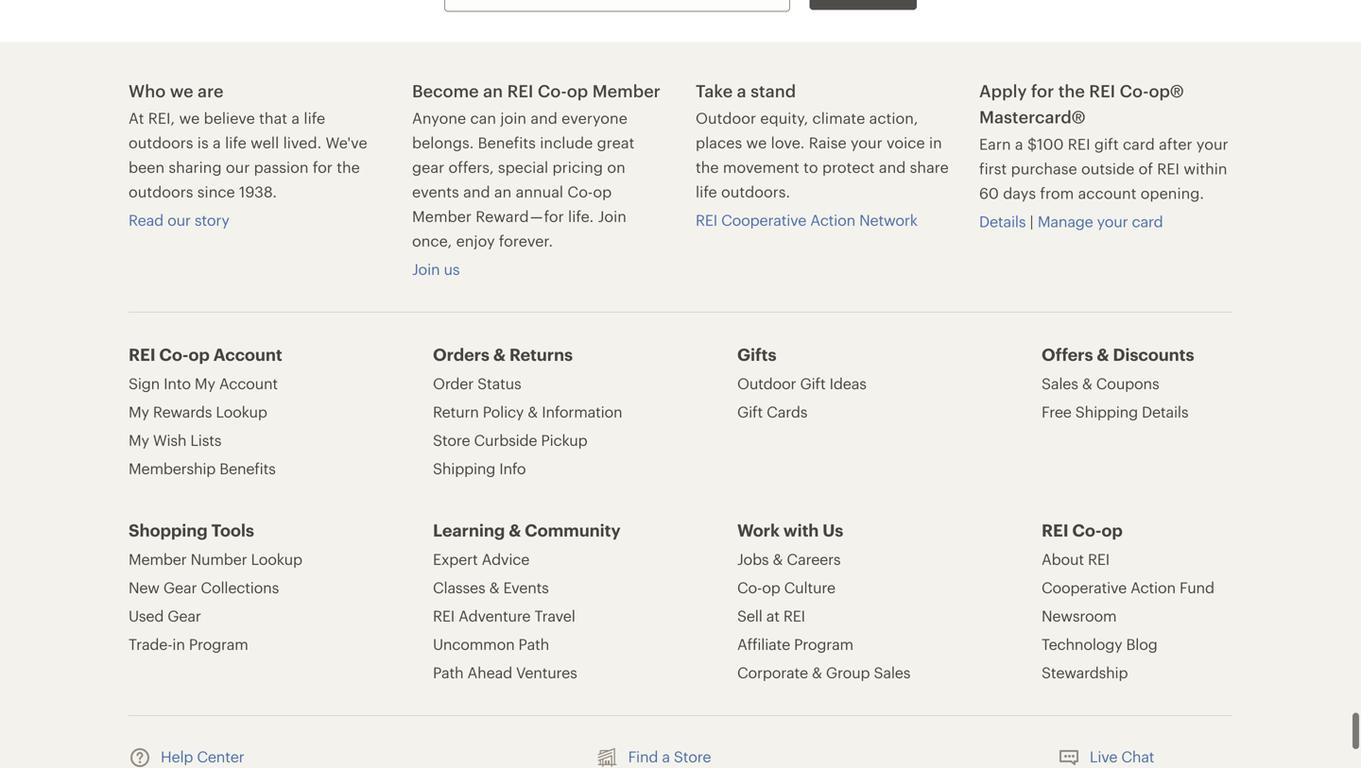 Task type: locate. For each thing, give the bounding box(es) containing it.
benefits inside 'link'
[[220, 460, 276, 477]]

0 vertical spatial we
[[170, 81, 193, 100]]

0 vertical spatial outdoors
[[129, 134, 193, 151]]

& up the adventure
[[489, 579, 500, 596]]

my right into
[[195, 375, 215, 392]]

forever.
[[499, 232, 553, 249]]

outdoor
[[696, 109, 757, 126], [738, 375, 797, 392]]

1 vertical spatial account
[[219, 375, 278, 392]]

sign into my account link
[[129, 373, 278, 394]]

is
[[197, 134, 209, 151]]

sign into my account
[[129, 375, 278, 392]]

my left wish
[[129, 431, 149, 449]]

the down places
[[696, 158, 719, 176]]

co- up into
[[159, 344, 189, 364]]

0 vertical spatial cooperative
[[722, 211, 807, 229]]

account for rei co-op account
[[213, 344, 282, 364]]

life up lived.
[[304, 109, 325, 126]]

culture
[[785, 579, 836, 596]]

a right the earn
[[1015, 135, 1024, 152]]

2 vertical spatial we
[[747, 134, 767, 151]]

cooperative down outdoors.
[[722, 211, 807, 229]]

0 vertical spatial shipping
[[1076, 403, 1138, 421]]

store
[[433, 431, 470, 449], [674, 748, 711, 766]]

1 vertical spatial we
[[179, 109, 200, 126]]

& up status
[[493, 344, 506, 364]]

an inside anyone can join and everyone belongs. benefits include great gear offers, special pricing on events and an annual co-op member reward—for life. join once, enjoy forever.
[[494, 183, 512, 200]]

gear up trade-in program
[[168, 607, 201, 625]]

action left fund
[[1131, 579, 1176, 596]]

we right rei,
[[179, 109, 200, 126]]

& left group
[[812, 664, 823, 682]]

1 vertical spatial for
[[313, 158, 333, 176]]

1 vertical spatial my
[[129, 403, 149, 421]]

1 vertical spatial in
[[172, 636, 185, 653]]

account for sign into my account
[[219, 375, 278, 392]]

classes & events
[[433, 579, 549, 596]]

1 vertical spatial gift
[[738, 403, 763, 421]]

sell
[[738, 607, 763, 625]]

1 vertical spatial shipping
[[433, 460, 496, 477]]

1 horizontal spatial path
[[519, 636, 549, 653]]

return policy & information
[[433, 403, 623, 421]]

0 horizontal spatial and
[[463, 183, 490, 200]]

2 vertical spatial life
[[696, 183, 717, 200]]

card up of
[[1123, 135, 1155, 152]]

benefits down 'join'
[[478, 134, 536, 151]]

0 horizontal spatial member
[[129, 551, 187, 568]]

0 vertical spatial life
[[304, 109, 325, 126]]

rei inside "link"
[[433, 607, 455, 625]]

outdoor gift ideas link
[[738, 373, 867, 394]]

the
[[1059, 81, 1085, 100], [337, 158, 360, 176], [696, 158, 719, 176]]

an up can
[[483, 81, 503, 100]]

your up protect at the right top
[[851, 134, 883, 151]]

1 vertical spatial member
[[412, 207, 472, 225]]

offers & discounts
[[1042, 344, 1195, 364]]

& right jobs
[[773, 551, 783, 568]]

gear
[[412, 158, 445, 176]]

1 vertical spatial store
[[674, 748, 711, 766]]

1 vertical spatial benefits
[[220, 460, 276, 477]]

2 horizontal spatial member
[[593, 81, 661, 100]]

1 horizontal spatial member
[[412, 207, 472, 225]]

network
[[860, 211, 918, 229]]

in
[[929, 134, 943, 151], [172, 636, 185, 653]]

0 horizontal spatial action
[[811, 211, 856, 229]]

in up share
[[929, 134, 943, 151]]

action
[[811, 211, 856, 229], [1131, 579, 1176, 596]]

store down return
[[433, 431, 470, 449]]

order status link
[[433, 373, 521, 394]]

the down we've
[[337, 158, 360, 176]]

the inside apply for the rei co-op® mastercard®
[[1059, 81, 1085, 100]]

your down account
[[1098, 213, 1129, 230]]

a inside earn a $100 rei gift card after your first purchase outside of rei within 60 days from account opening.
[[1015, 135, 1024, 152]]

places
[[696, 134, 742, 151]]

sharing
[[169, 158, 222, 176]]

1 horizontal spatial gift
[[800, 375, 826, 392]]

& for corporate & group sales
[[812, 664, 823, 682]]

number
[[191, 551, 247, 568]]

sign
[[129, 375, 160, 392]]

store curbside pickup
[[433, 431, 588, 449]]

1 outdoors from the top
[[129, 134, 193, 151]]

1938.
[[239, 183, 277, 200]]

and inside outdoor equity, climate action, places we love. raise your voice in the movement to protect and share life outdoors.
[[879, 158, 906, 176]]

collections
[[201, 579, 279, 596]]

1 horizontal spatial in
[[929, 134, 943, 151]]

1 vertical spatial an
[[494, 183, 512, 200]]

0 vertical spatial in
[[929, 134, 943, 151]]

details down coupons
[[1142, 403, 1189, 421]]

1 vertical spatial path
[[433, 664, 464, 682]]

0 horizontal spatial path
[[433, 664, 464, 682]]

our left story
[[167, 211, 191, 229]]

sell at rei
[[738, 607, 806, 625]]

1 horizontal spatial benefits
[[478, 134, 536, 151]]

and for become an rei co-op member
[[463, 183, 490, 200]]

belongs.
[[412, 134, 474, 151]]

lookup up lists
[[216, 403, 267, 421]]

mastercard®
[[980, 107, 1086, 126]]

lookup inside member number lookup link
[[251, 551, 302, 568]]

1 horizontal spatial and
[[531, 109, 558, 126]]

1 vertical spatial cooperative
[[1042, 579, 1127, 596]]

& for learning & community
[[509, 520, 521, 540]]

outdoor up places
[[696, 109, 757, 126]]

your up within
[[1197, 135, 1229, 152]]

rei left gift
[[1068, 135, 1091, 152]]

details left |
[[980, 213, 1026, 230]]

shopping tools
[[129, 520, 254, 540]]

co- inside apply for the rei co-op® mastercard®
[[1120, 81, 1149, 100]]

find a store link
[[596, 747, 711, 769]]

live chat link
[[1058, 747, 1155, 769]]

op up sign into my account link
[[189, 344, 210, 364]]

account inside sign into my account link
[[219, 375, 278, 392]]

shipping info link
[[433, 458, 526, 479]]

op down the on
[[593, 183, 612, 200]]

co- inside anyone can join and everyone belongs. benefits include great gear offers, special pricing on events and an annual co-op member reward—for life. join once, enjoy forever.
[[568, 183, 593, 200]]

an up reward—for
[[494, 183, 512, 200]]

newsroom
[[1042, 607, 1117, 625]]

great
[[597, 134, 635, 151]]

1 horizontal spatial shipping
[[1076, 403, 1138, 421]]

1 vertical spatial outdoors
[[129, 183, 193, 200]]

member inside anyone can join and everyone belongs. benefits include great gear offers, special pricing on events and an annual co-op member reward—for life. join once, enjoy forever.
[[412, 207, 472, 225]]

outdoor inside outdoor equity, climate action, places we love. raise your voice in the movement to protect and share life outdoors.
[[696, 109, 757, 126]]

account
[[213, 344, 282, 364], [219, 375, 278, 392]]

rei up gift
[[1090, 81, 1116, 100]]

join right life.
[[598, 207, 627, 225]]

life inside outdoor equity, climate action, places we love. raise your voice in the movement to protect and share life outdoors.
[[696, 183, 717, 200]]

sales & coupons link
[[1042, 373, 1160, 394]]

& right policy
[[528, 403, 538, 421]]

rei up 'join'
[[507, 81, 534, 100]]

program down "new gear collections"
[[189, 636, 248, 653]]

1 horizontal spatial program
[[794, 636, 854, 653]]

shipping info
[[433, 460, 526, 477]]

find
[[628, 748, 658, 766]]

path
[[519, 636, 549, 653], [433, 664, 464, 682]]

outdoor up gift cards link
[[738, 375, 797, 392]]

account up sign into my account at the left of page
[[213, 344, 282, 364]]

and down voice
[[879, 158, 906, 176]]

manage your card link
[[1038, 213, 1163, 230]]

read our story link
[[129, 211, 229, 229]]

ventures
[[516, 664, 577, 682]]

0 vertical spatial benefits
[[478, 134, 536, 151]]

within
[[1184, 160, 1228, 177]]

and for take a stand
[[879, 158, 906, 176]]

& for orders & returns
[[493, 344, 506, 364]]

stewardship
[[1042, 664, 1128, 682]]

my rewards lookup
[[129, 403, 267, 421]]

2 vertical spatial and
[[463, 183, 490, 200]]

cooperative up newsroom
[[1042, 579, 1127, 596]]

2 horizontal spatial the
[[1059, 81, 1085, 100]]

gear for used
[[168, 607, 201, 625]]

0 horizontal spatial shipping
[[433, 460, 496, 477]]

outdoor for outdoor gift ideas
[[738, 375, 797, 392]]

path down uncommon
[[433, 664, 464, 682]]

a right take
[[737, 81, 747, 100]]

0 vertical spatial card
[[1123, 135, 1155, 152]]

outdoors down been
[[129, 183, 193, 200]]

& down offers
[[1083, 375, 1093, 392]]

at rei, we believe that a life outdoors is a life well lived. we've been sharing our passion for the outdoors since 1938.
[[129, 109, 367, 200]]

$100
[[1028, 135, 1064, 152]]

an
[[483, 81, 503, 100], [494, 183, 512, 200]]

member down shopping on the bottom
[[129, 551, 187, 568]]

outside
[[1082, 160, 1135, 177]]

for down lived.
[[313, 158, 333, 176]]

outdoor inside 'link'
[[738, 375, 797, 392]]

1 vertical spatial details
[[1142, 403, 1189, 421]]

live
[[1090, 748, 1118, 766]]

0 vertical spatial sales
[[1042, 375, 1079, 392]]

join left us
[[412, 260, 440, 278]]

op
[[567, 81, 588, 100], [593, 183, 612, 200], [189, 344, 210, 364], [1102, 520, 1123, 540], [762, 579, 781, 596]]

2 vertical spatial my
[[129, 431, 149, 449]]

gift left cards
[[738, 403, 763, 421]]

new
[[129, 579, 160, 596]]

& up advice
[[509, 520, 521, 540]]

0 horizontal spatial the
[[337, 158, 360, 176]]

0 vertical spatial path
[[519, 636, 549, 653]]

1 vertical spatial lookup
[[251, 551, 302, 568]]

1 horizontal spatial cooperative
[[1042, 579, 1127, 596]]

and down become an rei co-op member
[[531, 109, 558, 126]]

your inside outdoor equity, climate action, places we love. raise your voice in the movement to protect and share life outdoors.
[[851, 134, 883, 151]]

rei inside apply for the rei co-op® mastercard®
[[1090, 81, 1116, 100]]

jobs
[[738, 551, 769, 568]]

anyone can join and everyone belongs. benefits include great gear offers, special pricing on events and an annual co-op member reward—for life. join once, enjoy forever.
[[412, 109, 635, 249]]

my inside my rewards lookup link
[[129, 403, 149, 421]]

0 horizontal spatial sales
[[874, 664, 911, 682]]

status
[[478, 375, 521, 392]]

2 horizontal spatial and
[[879, 158, 906, 176]]

we up movement
[[747, 134, 767, 151]]

my inside my wish lists link
[[129, 431, 149, 449]]

we
[[170, 81, 193, 100], [179, 109, 200, 126], [747, 134, 767, 151]]

0 vertical spatial for
[[1032, 81, 1055, 100]]

join
[[501, 109, 527, 126]]

2 vertical spatial member
[[129, 551, 187, 568]]

0 vertical spatial account
[[213, 344, 282, 364]]

0 vertical spatial join
[[598, 207, 627, 225]]

card
[[1123, 135, 1155, 152], [1132, 213, 1163, 230]]

for up the mastercard®
[[1032, 81, 1055, 100]]

op up about rei link
[[1102, 520, 1123, 540]]

gear for new
[[163, 579, 197, 596]]

in inside outdoor equity, climate action, places we love. raise your voice in the movement to protect and share life outdoors.
[[929, 134, 943, 151]]

we left the are
[[170, 81, 193, 100]]

our
[[226, 158, 250, 176], [167, 211, 191, 229]]

& for classes & events
[[489, 579, 500, 596]]

our up the 1938. on the top left of page
[[226, 158, 250, 176]]

0 horizontal spatial benefits
[[220, 460, 276, 477]]

can
[[470, 109, 496, 126]]

shipping
[[1076, 403, 1138, 421], [433, 460, 496, 477]]

us
[[823, 520, 844, 540]]

path up ventures
[[519, 636, 549, 653]]

0 horizontal spatial your
[[851, 134, 883, 151]]

lookup up collections
[[251, 551, 302, 568]]

op up sell at rei
[[762, 579, 781, 596]]

affiliate program
[[738, 636, 854, 653]]

& up the sales & coupons
[[1097, 344, 1110, 364]]

lookup inside my rewards lookup link
[[216, 403, 267, 421]]

1 horizontal spatial your
[[1098, 213, 1129, 230]]

gift left ideas
[[800, 375, 826, 392]]

action down protect at the right top
[[811, 211, 856, 229]]

co- up "sell" on the bottom
[[738, 579, 762, 596]]

in down used gear link
[[172, 636, 185, 653]]

rei adventure travel link
[[433, 605, 576, 627]]

2 outdoors from the top
[[129, 183, 193, 200]]

1 horizontal spatial our
[[226, 158, 250, 176]]

rei right of
[[1158, 160, 1180, 177]]

0 vertical spatial gear
[[163, 579, 197, 596]]

benefits down lists
[[220, 460, 276, 477]]

1 vertical spatial life
[[225, 134, 247, 151]]

member down events
[[412, 207, 472, 225]]

1 horizontal spatial action
[[1131, 579, 1176, 596]]

the up the mastercard®
[[1059, 81, 1085, 100]]

1 vertical spatial outdoor
[[738, 375, 797, 392]]

life down believe
[[225, 134, 247, 151]]

0 vertical spatial my
[[195, 375, 215, 392]]

membership benefits link
[[129, 458, 276, 479]]

shipping left info
[[433, 460, 496, 477]]

a right find
[[662, 748, 670, 766]]

rei right at
[[784, 607, 806, 625]]

0 vertical spatial lookup
[[216, 403, 267, 421]]

that
[[259, 109, 288, 126]]

1 horizontal spatial the
[[696, 158, 719, 176]]

0 horizontal spatial store
[[433, 431, 470, 449]]

1 horizontal spatial for
[[1032, 81, 1055, 100]]

2 horizontal spatial life
[[696, 183, 717, 200]]

climate
[[813, 109, 866, 126]]

1 vertical spatial gear
[[168, 607, 201, 625]]

lookup for member number lookup
[[251, 551, 302, 568]]

from
[[1041, 184, 1074, 202]]

coupons
[[1097, 375, 1160, 392]]

the inside outdoor equity, climate action, places we love. raise your voice in the movement to protect and share life outdoors.
[[696, 158, 719, 176]]

2 horizontal spatial your
[[1197, 135, 1229, 152]]

0 vertical spatial our
[[226, 158, 250, 176]]

member
[[593, 81, 661, 100], [412, 207, 472, 225], [129, 551, 187, 568]]

op inside co-op culture link
[[762, 579, 781, 596]]

cooperative action fund link
[[1042, 577, 1215, 598]]

shipping down sales & coupons link
[[1076, 403, 1138, 421]]

my wish lists
[[129, 431, 222, 449]]

gear up used gear
[[163, 579, 197, 596]]

my down sign
[[129, 403, 149, 421]]

program up corporate & group sales link
[[794, 636, 854, 653]]

1 vertical spatial sales
[[874, 664, 911, 682]]

and down offers,
[[463, 183, 490, 200]]

who we are
[[129, 81, 224, 100]]

gift
[[800, 375, 826, 392], [738, 403, 763, 421]]

return policy & information link
[[433, 401, 623, 422]]

outdoors down rei,
[[129, 134, 193, 151]]

0 vertical spatial member
[[593, 81, 661, 100]]

learning
[[433, 520, 505, 540]]

sales right group
[[874, 664, 911, 682]]

0 horizontal spatial for
[[313, 158, 333, 176]]

outdoor for outdoor equity, climate action, places we love. raise your voice in the movement to protect and share life outdoors.
[[696, 109, 757, 126]]

1 horizontal spatial details
[[1142, 403, 1189, 421]]

rei down classes
[[433, 607, 455, 625]]

0 vertical spatial outdoor
[[696, 109, 757, 126]]

join inside anyone can join and everyone belongs. benefits include great gear offers, special pricing on events and an annual co-op member reward—for life. join once, enjoy forever.
[[598, 207, 627, 225]]

0 vertical spatial store
[[433, 431, 470, 449]]

discounts
[[1113, 344, 1195, 364]]

life left outdoors.
[[696, 183, 717, 200]]

0 vertical spatial gift
[[800, 375, 826, 392]]

member up everyone at left top
[[593, 81, 661, 100]]

0 horizontal spatial details
[[980, 213, 1026, 230]]

0 horizontal spatial program
[[189, 636, 248, 653]]

sales up free
[[1042, 375, 1079, 392]]

co- up of
[[1120, 81, 1149, 100]]

card down opening.
[[1132, 213, 1163, 230]]

0 horizontal spatial our
[[167, 211, 191, 229]]

account
[[1079, 184, 1137, 202]]

co- up life.
[[568, 183, 593, 200]]

1 program from the left
[[189, 636, 248, 653]]

co- up everyone at left top
[[538, 81, 567, 100]]

1 vertical spatial join
[[412, 260, 440, 278]]

0 vertical spatial details
[[980, 213, 1026, 230]]

center
[[197, 748, 244, 766]]

0 horizontal spatial join
[[412, 260, 440, 278]]

our inside at rei, we believe that a life outdoors is a life well lived. we've been sharing our passion for the outdoors since 1938.
[[226, 158, 250, 176]]

store right find
[[674, 748, 711, 766]]

2 program from the left
[[794, 636, 854, 653]]

account down rei co-op account
[[219, 375, 278, 392]]

1 horizontal spatial join
[[598, 207, 627, 225]]

1 vertical spatial and
[[879, 158, 906, 176]]

shopping
[[129, 520, 208, 540]]



Task type: vqa. For each thing, say whether or not it's contained in the screenshot.


Task type: describe. For each thing, give the bounding box(es) containing it.
on
[[607, 158, 626, 176]]

store curbside pickup link
[[433, 430, 588, 451]]

into
[[164, 375, 191, 392]]

0 vertical spatial an
[[483, 81, 503, 100]]

sales & coupons
[[1042, 375, 1160, 392]]

0 vertical spatial action
[[811, 211, 856, 229]]

after
[[1159, 135, 1193, 152]]

lookup for my rewards lookup
[[216, 403, 267, 421]]

card inside earn a $100 rei gift card after your first purchase outside of rei within 60 days from account opening.
[[1123, 135, 1155, 152]]

1 horizontal spatial store
[[674, 748, 711, 766]]

rei down "rei co-op"
[[1088, 551, 1110, 568]]

co- up about rei link
[[1073, 520, 1102, 540]]

rei,
[[148, 109, 175, 126]]

events
[[503, 579, 549, 596]]

manage
[[1038, 213, 1094, 230]]

offers,
[[449, 158, 494, 176]]

uncommon path
[[433, 636, 549, 653]]

blog
[[1127, 636, 1158, 653]]

1 vertical spatial action
[[1131, 579, 1176, 596]]

a right that
[[292, 109, 300, 126]]

outdoors.
[[722, 183, 791, 200]]

new gear collections link
[[129, 577, 279, 598]]

expert advice link
[[433, 549, 530, 570]]

find a store
[[628, 748, 711, 766]]

gift inside 'link'
[[800, 375, 826, 392]]

movement
[[723, 158, 800, 176]]

used gear
[[129, 607, 201, 625]]

uncommon
[[433, 636, 515, 653]]

& for sales & coupons
[[1083, 375, 1093, 392]]

action,
[[870, 109, 919, 126]]

Email email field
[[444, 0, 791, 12]]

free
[[1042, 403, 1072, 421]]

1 vertical spatial our
[[167, 211, 191, 229]]

about rei link
[[1042, 549, 1110, 570]]

my inside sign into my account link
[[195, 375, 215, 392]]

opening.
[[1141, 184, 1205, 202]]

details link
[[980, 213, 1030, 230]]

member number lookup
[[129, 551, 302, 568]]

rei cooperative action network
[[696, 211, 918, 229]]

a for earn
[[1015, 135, 1024, 152]]

0 vertical spatial and
[[531, 109, 558, 126]]

a for find
[[662, 748, 670, 766]]

at
[[767, 607, 780, 625]]

technology blog
[[1042, 636, 1158, 653]]

details | manage your card
[[980, 213, 1163, 230]]

my for wish
[[129, 431, 149, 449]]

your inside earn a $100 rei gift card after your first purchase outside of rei within 60 days from account opening.
[[1197, 135, 1229, 152]]

gift cards
[[738, 403, 808, 421]]

return
[[433, 403, 479, 421]]

rei up about at bottom right
[[1042, 520, 1069, 540]]

0 horizontal spatial in
[[172, 636, 185, 653]]

my for rewards
[[129, 403, 149, 421]]

been
[[129, 158, 165, 176]]

newsroom link
[[1042, 605, 1117, 627]]

lists
[[190, 431, 222, 449]]

passion
[[254, 158, 309, 176]]

jobs & careers link
[[738, 549, 841, 570]]

sell at rei link
[[738, 605, 806, 627]]

a right is
[[213, 134, 221, 151]]

tools
[[211, 520, 254, 540]]

|
[[1030, 213, 1034, 230]]

of
[[1139, 160, 1154, 177]]

order
[[433, 375, 474, 392]]

info
[[499, 460, 526, 477]]

read
[[129, 211, 164, 229]]

raise
[[809, 134, 847, 151]]

earn
[[980, 135, 1011, 152]]

1 horizontal spatial life
[[304, 109, 325, 126]]

membership benefits
[[129, 460, 276, 477]]

the inside at rei, we believe that a life outdoors is a life well lived. we've been sharing our passion for the outdoors since 1938.
[[337, 158, 360, 176]]

apply
[[980, 81, 1027, 100]]

at
[[129, 109, 144, 126]]

love.
[[771, 134, 805, 151]]

earn a $100 rei gift card after your first purchase outside of rei within 60 days from account opening.
[[980, 135, 1229, 202]]

wish
[[153, 431, 187, 449]]

rei down places
[[696, 211, 718, 229]]

benefits inside anyone can join and everyone belongs. benefits include great gear offers, special pricing on events and an annual co-op member reward—for life. join once, enjoy forever.
[[478, 134, 536, 151]]

equity,
[[761, 109, 809, 126]]

help center
[[161, 748, 244, 766]]

for inside at rei, we believe that a life outdoors is a life well lived. we've been sharing our passion for the outdoors since 1938.
[[313, 158, 333, 176]]

1 vertical spatial card
[[1132, 213, 1163, 230]]

0 horizontal spatial cooperative
[[722, 211, 807, 229]]

voice
[[887, 134, 925, 151]]

annual
[[516, 183, 564, 200]]

for inside apply for the rei co-op® mastercard®
[[1032, 81, 1055, 100]]

reward—for
[[476, 207, 564, 225]]

chat
[[1122, 748, 1155, 766]]

my rewards lookup link
[[129, 401, 267, 422]]

ahead
[[468, 664, 512, 682]]

expert
[[433, 551, 478, 568]]

to
[[804, 158, 819, 176]]

technology blog link
[[1042, 634, 1158, 655]]

orders
[[433, 344, 490, 364]]

join us link
[[412, 260, 460, 278]]

work
[[738, 520, 780, 540]]

op inside anyone can join and everyone belongs. benefits include great gear offers, special pricing on events and an annual co-op member reward—for life. join once, enjoy forever.
[[593, 183, 612, 200]]

ideas
[[830, 375, 867, 392]]

lived.
[[283, 134, 322, 151]]

& for offers & discounts
[[1097, 344, 1110, 364]]

days
[[1003, 184, 1036, 202]]

careers
[[787, 551, 841, 568]]

special
[[498, 158, 549, 176]]

1 horizontal spatial sales
[[1042, 375, 1079, 392]]

stand
[[751, 81, 796, 100]]

advice
[[482, 551, 530, 568]]

information
[[542, 403, 623, 421]]

protect
[[823, 158, 875, 176]]

corporate & group sales
[[738, 664, 911, 682]]

rei up sign
[[129, 344, 156, 364]]

we inside outdoor equity, climate action, places we love. raise your voice in the movement to protect and share life outdoors.
[[747, 134, 767, 151]]

0 horizontal spatial life
[[225, 134, 247, 151]]

we've
[[326, 134, 367, 151]]

outdoor equity, climate action, places we love. raise your voice in the movement to protect and share life outdoors.
[[696, 109, 949, 200]]

we inside at rei, we believe that a life outdoors is a life well lived. we've been sharing our passion for the outdoors since 1938.
[[179, 109, 200, 126]]

first
[[980, 160, 1007, 177]]

& for jobs & careers
[[773, 551, 783, 568]]

free shipping details link
[[1042, 401, 1189, 422]]

once,
[[412, 232, 452, 249]]

learning & community
[[433, 520, 621, 540]]

0 horizontal spatial gift
[[738, 403, 763, 421]]

a for take
[[737, 81, 747, 100]]

op up everyone at left top
[[567, 81, 588, 100]]

gift cards link
[[738, 401, 808, 422]]

us
[[444, 260, 460, 278]]

apply for the rei co-op® mastercard®
[[980, 81, 1184, 126]]

60
[[980, 184, 999, 202]]



